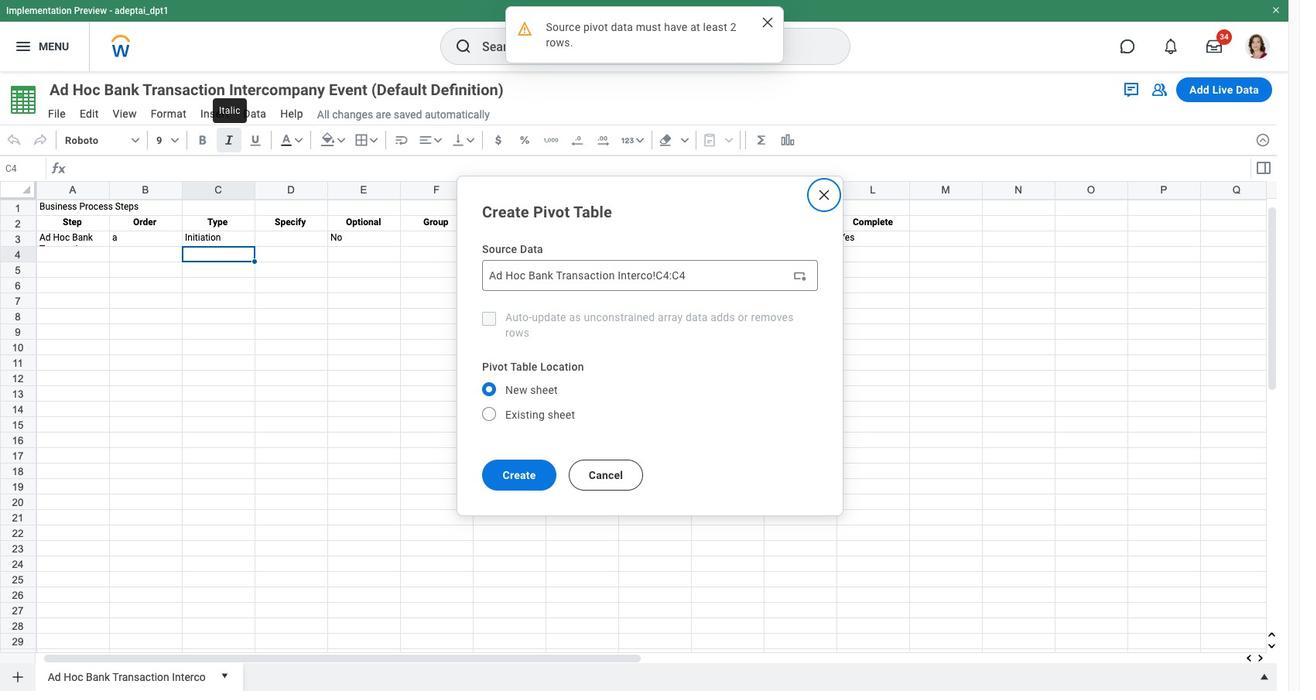 Task type: describe. For each thing, give the bounding box(es) containing it.
format
[[151, 108, 186, 120]]

view
[[113, 108, 137, 120]]

4 chevron down small image from the left
[[333, 132, 349, 148]]

all changes are saved automatically
[[317, 108, 490, 120]]

create for create
[[503, 469, 536, 481]]

existing sheet
[[505, 408, 575, 421]]

eraser image
[[658, 132, 673, 148]]

implementation
[[6, 5, 72, 16]]

0 horizontal spatial pivot
[[482, 360, 508, 373]]

fx image
[[50, 159, 68, 178]]

ad hoc bank transaction intercompany event (default definition)
[[50, 80, 504, 99]]

event
[[329, 80, 367, 99]]

changes
[[332, 108, 373, 120]]

italics image
[[221, 132, 237, 148]]

3 chevron down small image from the left
[[677, 132, 692, 148]]

intercompany
[[229, 80, 325, 99]]

x image
[[760, 15, 775, 30]]

add footer ws image
[[10, 669, 25, 685]]

live
[[1212, 84, 1233, 96]]

region image
[[792, 267, 807, 283]]

are
[[376, 108, 391, 120]]

menu
[[39, 40, 69, 52]]

insert
[[200, 108, 229, 120]]

bold image
[[195, 132, 210, 148]]

chevron down small image inside roboto popup button
[[128, 132, 143, 148]]

align left image
[[418, 132, 433, 148]]

bank for ad hoc bank transaction intercompany event (default definition)
[[104, 80, 139, 99]]

cancel button
[[569, 459, 643, 490]]

add live data button
[[1176, 77, 1272, 102]]

automatically
[[425, 108, 490, 120]]

auto-
[[505, 311, 532, 323]]

pivot table location element
[[473, 374, 809, 431]]

caret down small image
[[216, 668, 232, 683]]

preview
[[74, 5, 107, 16]]

Search Workday  search field
[[482, 29, 818, 63]]

underline image
[[247, 132, 263, 148]]

help
[[280, 108, 303, 120]]

cancel
[[589, 469, 623, 481]]

(default
[[371, 80, 427, 99]]

auto-update as unconstrained array data adds or removes rows
[[505, 311, 794, 339]]

as
[[569, 311, 581, 323]]

profile logan mcneil image
[[1245, 34, 1270, 62]]

sheet for new sheet
[[530, 383, 558, 396]]

data inside add live data button
[[1236, 84, 1259, 96]]

activity stream image
[[1122, 80, 1141, 99]]

hoc for ad hoc bank transaction interco
[[64, 671, 83, 683]]

chevron up circle image
[[1255, 132, 1271, 148]]

pivot table location
[[482, 360, 584, 373]]

-
[[109, 5, 112, 16]]

data inside auto-update as unconstrained array data adds or removes rows
[[686, 311, 708, 323]]

border all image
[[353, 132, 369, 148]]

at
[[690, 21, 700, 33]]

location
[[540, 360, 584, 373]]

x image
[[816, 187, 832, 202]]

ad hoc bank transaction intercompany event (default definition) button
[[42, 79, 531, 101]]

have
[[664, 21, 688, 33]]

34 button
[[1197, 29, 1232, 63]]

must
[[636, 21, 661, 33]]

34
[[1220, 33, 1229, 41]]

adeptai_dpt1
[[115, 5, 169, 16]]

chevron down small image inside 9 dropdown button
[[167, 132, 182, 148]]

chart image
[[780, 132, 795, 148]]

edit
[[80, 108, 99, 120]]

interco
[[172, 671, 206, 683]]

rows
[[505, 326, 530, 339]]

search image
[[454, 37, 473, 56]]

implementation preview -   adeptai_dpt1
[[6, 5, 169, 16]]

update
[[532, 311, 566, 323]]

create pivot table dialog
[[457, 175, 843, 516]]

source for source pivot data must have at least 2 rows.
[[546, 21, 581, 33]]

3 chevron down small image from the left
[[291, 132, 306, 148]]

roboto button
[[60, 128, 144, 152]]

0 vertical spatial pivot
[[533, 202, 570, 221]]



Task type: vqa. For each thing, say whether or not it's contained in the screenshot.
array
yes



Task type: locate. For each thing, give the bounding box(es) containing it.
create
[[482, 202, 529, 221], [503, 469, 536, 481]]

0 horizontal spatial data
[[243, 108, 266, 120]]

ad hoc bank transaction interco button
[[42, 663, 212, 688]]

1 vertical spatial data
[[686, 311, 708, 323]]

1 horizontal spatial pivot
[[533, 202, 570, 221]]

transaction for interco
[[112, 671, 169, 683]]

1 horizontal spatial data
[[686, 311, 708, 323]]

source data
[[482, 243, 543, 255]]

6 chevron down small image from the left
[[430, 132, 445, 148]]

ad for ad hoc bank transaction interco
[[48, 671, 61, 683]]

roboto
[[65, 134, 99, 146]]

table down add zero icon
[[573, 202, 612, 221]]

hoc inside ad hoc bank transaction interco button
[[64, 671, 83, 683]]

ad hoc bank transaction interco
[[48, 671, 206, 683]]

1 vertical spatial ad
[[48, 671, 61, 683]]

2 chevron down small image from the left
[[632, 132, 647, 148]]

chevron down small image right "9"
[[167, 132, 182, 148]]

existing
[[505, 408, 545, 421]]

create up source data
[[482, 202, 529, 221]]

add
[[1189, 84, 1209, 96]]

menu banner
[[0, 0, 1288, 71]]

source inside the source pivot data must have at least 2 rows.
[[546, 21, 581, 33]]

chevron down small image left 'eraser' image
[[632, 132, 647, 148]]

text wrap image
[[394, 132, 409, 148]]

chevron down small image left align bottom image
[[430, 132, 445, 148]]

definition)
[[431, 80, 504, 99]]

percentage image
[[517, 132, 532, 148]]

data left adds
[[686, 311, 708, 323]]

table
[[573, 202, 612, 221], [510, 360, 537, 373]]

2 vertical spatial data
[[520, 243, 543, 255]]

transaction left interco
[[112, 671, 169, 683]]

data right live
[[1236, 84, 1259, 96]]

data inside create pivot table dialog
[[520, 243, 543, 255]]

2 horizontal spatial chevron down small image
[[677, 132, 692, 148]]

data right pivot
[[611, 21, 633, 33]]

1 horizontal spatial table
[[573, 202, 612, 221]]

autosum image
[[753, 132, 769, 148]]

1 vertical spatial bank
[[86, 671, 110, 683]]

least
[[703, 21, 727, 33]]

9
[[156, 134, 162, 146]]

removes
[[751, 311, 794, 323]]

source pivot data must have at least 2 rows.
[[546, 21, 739, 49]]

pivot
[[583, 21, 608, 33]]

source up "rows."
[[546, 21, 581, 33]]

grid
[[0, 181, 1300, 691]]

1 vertical spatial source
[[482, 243, 517, 255]]

sheet
[[530, 383, 558, 396], [548, 408, 575, 421]]

bank inside button
[[104, 80, 139, 99]]

inbox large image
[[1206, 39, 1222, 54]]

table up new
[[510, 360, 537, 373]]

0 vertical spatial sheet
[[530, 383, 558, 396]]

data
[[611, 21, 633, 33], [686, 311, 708, 323]]

1 chevron down small image from the left
[[463, 132, 478, 148]]

chevron down small image
[[128, 132, 143, 148], [167, 132, 182, 148], [291, 132, 306, 148], [333, 132, 349, 148], [366, 132, 381, 148], [430, 132, 445, 148]]

Source Data text field
[[482, 260, 818, 291]]

ad inside button
[[48, 671, 61, 683]]

5 chevron down small image from the left
[[366, 132, 381, 148]]

pivot up new
[[482, 360, 508, 373]]

0 horizontal spatial source
[[482, 243, 517, 255]]

pivot up source data
[[533, 202, 570, 221]]

menus menu bar
[[40, 103, 311, 127]]

remove zero image
[[569, 132, 585, 148]]

ad up 'file'
[[50, 80, 69, 99]]

1 vertical spatial create
[[503, 469, 536, 481]]

create pivot table
[[482, 202, 612, 221]]

align bottom image
[[450, 132, 466, 148]]

rows.
[[546, 36, 573, 49]]

chevron down small image for numbers icon
[[632, 132, 647, 148]]

transaction up 'menus' menu bar
[[143, 80, 225, 99]]

chevron down small image
[[463, 132, 478, 148], [632, 132, 647, 148], [677, 132, 692, 148]]

create inside button
[[503, 469, 536, 481]]

0 vertical spatial create
[[482, 202, 529, 221]]

thousands comma image
[[543, 132, 558, 148]]

data
[[1236, 84, 1259, 96], [243, 108, 266, 120], [520, 243, 543, 255]]

create down 'existing'
[[503, 469, 536, 481]]

sheet right 'existing'
[[548, 408, 575, 421]]

hoc for ad hoc bank transaction intercompany event (default definition)
[[73, 80, 100, 99]]

caret up image
[[1257, 669, 1272, 685]]

0 horizontal spatial data
[[611, 21, 633, 33]]

chevron down small image down are
[[366, 132, 381, 148]]

0 vertical spatial source
[[546, 21, 581, 33]]

2 horizontal spatial data
[[1236, 84, 1259, 96]]

all
[[317, 108, 329, 120]]

None text field
[[2, 158, 46, 180]]

1 vertical spatial pivot
[[482, 360, 508, 373]]

hoc up edit
[[73, 80, 100, 99]]

chevron down small image down help
[[291, 132, 306, 148]]

unconstrained
[[584, 311, 655, 323]]

1 horizontal spatial data
[[520, 243, 543, 255]]

0 vertical spatial ad
[[50, 80, 69, 99]]

italic
[[219, 105, 240, 116]]

create button
[[482, 459, 556, 490]]

source pivot data must have at least 2 rows. dialog
[[505, 6, 783, 63]]

sheet for existing sheet
[[548, 408, 575, 421]]

adds
[[711, 311, 735, 323]]

chevron down small image left border all icon
[[333, 132, 349, 148]]

chevron down small image left "9"
[[128, 132, 143, 148]]

hoc
[[73, 80, 100, 99], [64, 671, 83, 683]]

new
[[505, 383, 527, 396]]

chevron down small image for align bottom image
[[463, 132, 478, 148]]

transaction
[[143, 80, 225, 99], [112, 671, 169, 683]]

1 horizontal spatial source
[[546, 21, 581, 33]]

formula editor image
[[1254, 159, 1273, 177]]

0 vertical spatial table
[[573, 202, 612, 221]]

or
[[738, 311, 748, 323]]

dollar sign image
[[490, 132, 506, 148]]

0 vertical spatial hoc
[[73, 80, 100, 99]]

transaction inside button
[[112, 671, 169, 683]]

new sheet
[[505, 383, 558, 396]]

data right "italic"
[[243, 108, 266, 120]]

bank
[[104, 80, 139, 99], [86, 671, 110, 683]]

source down create pivot table
[[482, 243, 517, 255]]

source for source data
[[482, 243, 517, 255]]

add zero image
[[596, 132, 611, 148]]

transaction inside button
[[143, 80, 225, 99]]

bank for ad hoc bank transaction interco
[[86, 671, 110, 683]]

data inside 'menus' menu bar
[[243, 108, 266, 120]]

0 vertical spatial bank
[[104, 80, 139, 99]]

0 vertical spatial transaction
[[143, 80, 225, 99]]

italic tooltip
[[208, 94, 251, 128]]

chevron down small image right 'eraser' image
[[677, 132, 692, 148]]

1 vertical spatial sheet
[[548, 408, 575, 421]]

ad for ad hoc bank transaction intercompany event (default definition)
[[50, 80, 69, 99]]

menu button
[[0, 22, 89, 71]]

source inside create pivot table dialog
[[482, 243, 517, 255]]

all changes are saved automatically button
[[311, 107, 490, 122]]

bank inside button
[[86, 671, 110, 683]]

sheet up the existing sheet
[[530, 383, 558, 396]]

pivot
[[533, 202, 570, 221], [482, 360, 508, 373]]

array
[[658, 311, 683, 323]]

close environment banner image
[[1271, 5, 1281, 15]]

1 vertical spatial table
[[510, 360, 537, 373]]

ad right add footer ws "image"
[[48, 671, 61, 683]]

add live data
[[1189, 84, 1259, 96]]

notifications large image
[[1163, 39, 1179, 54]]

ad inside button
[[50, 80, 69, 99]]

1 vertical spatial data
[[243, 108, 266, 120]]

0 vertical spatial data
[[1236, 84, 1259, 96]]

create for create pivot table
[[482, 202, 529, 221]]

2
[[730, 21, 737, 33]]

1 vertical spatial transaction
[[112, 671, 169, 683]]

0 horizontal spatial table
[[510, 360, 537, 373]]

ad
[[50, 80, 69, 99], [48, 671, 61, 683]]

toolbar container region
[[0, 125, 1249, 156]]

1 chevron down small image from the left
[[128, 132, 143, 148]]

justify image
[[14, 37, 33, 56]]

9 button
[[151, 128, 183, 152]]

file
[[48, 108, 66, 120]]

Formula Bar text field
[[68, 158, 1249, 180]]

data down create pivot table
[[520, 243, 543, 255]]

source
[[546, 21, 581, 33], [482, 243, 517, 255]]

1 horizontal spatial chevron down small image
[[632, 132, 647, 148]]

0 vertical spatial data
[[611, 21, 633, 33]]

1 vertical spatial hoc
[[64, 671, 83, 683]]

chevron down small image left dollar sign icon
[[463, 132, 478, 148]]

data inside the source pivot data must have at least 2 rows.
[[611, 21, 633, 33]]

2 chevron down small image from the left
[[167, 132, 182, 148]]

hoc right add footer ws "image"
[[64, 671, 83, 683]]

transaction for intercompany
[[143, 80, 225, 99]]

media classroom image
[[1150, 80, 1168, 99]]

numbers image
[[620, 132, 635, 148]]

exclamation triangle image
[[515, 19, 534, 38]]

hoc inside ad hoc bank transaction intercompany event (default definition) button
[[73, 80, 100, 99]]

0 horizontal spatial chevron down small image
[[463, 132, 478, 148]]

saved
[[394, 108, 422, 120]]



